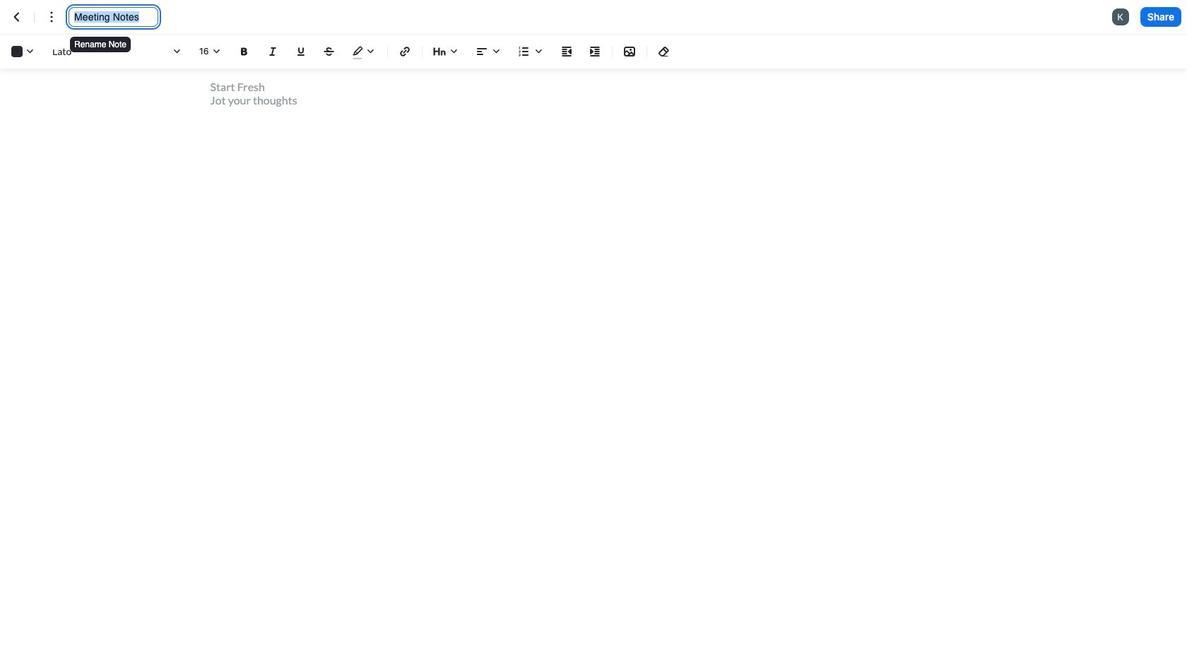 Task type: locate. For each thing, give the bounding box(es) containing it.
clear style image
[[656, 43, 673, 60]]

underline image
[[293, 43, 310, 60]]

None text field
[[74, 10, 153, 24]]

tooltip
[[69, 27, 132, 54]]

insert image image
[[621, 43, 638, 60]]

link image
[[396, 43, 413, 60]]

strikethrough image
[[321, 43, 338, 60]]



Task type: describe. For each thing, give the bounding box(es) containing it.
italic image
[[264, 43, 281, 60]]

increase indent image
[[587, 43, 604, 60]]

kendall parks image
[[1112, 8, 1129, 25]]

all notes image
[[8, 8, 25, 25]]

bold image
[[236, 43, 253, 60]]

more image
[[43, 8, 60, 25]]

decrease indent image
[[558, 43, 575, 60]]



Task type: vqa. For each thing, say whether or not it's contained in the screenshot.
The Italic Icon
yes



